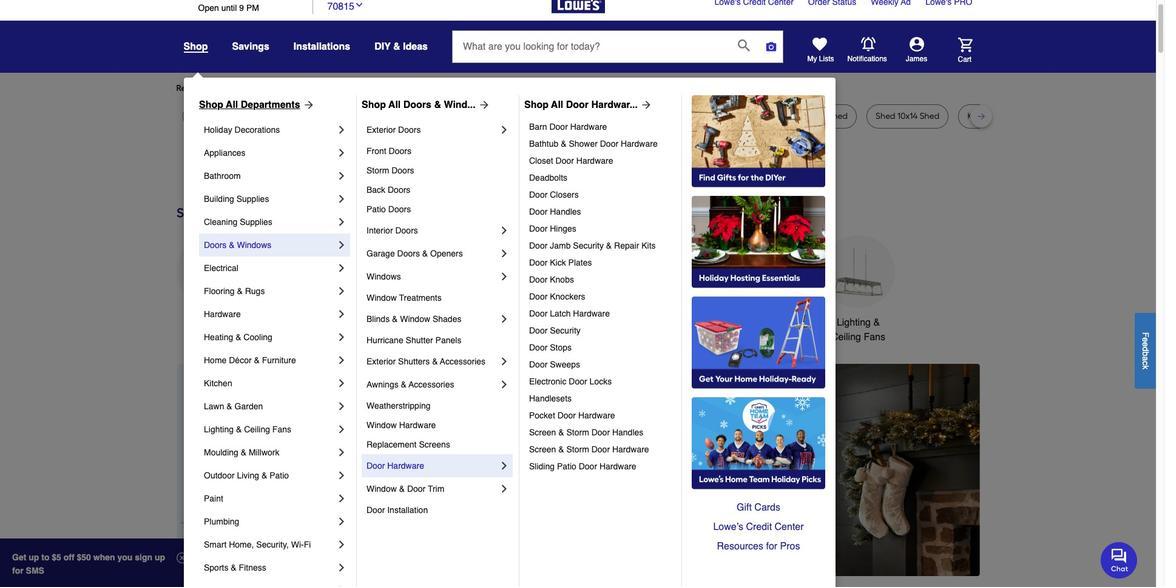 Task type: locate. For each thing, give the bounding box(es) containing it.
k
[[1141, 365, 1151, 369]]

shop 25 days of deals by category image
[[176, 203, 980, 223]]

electronic
[[529, 377, 566, 387]]

window treatments
[[367, 293, 442, 303]]

all up mower
[[226, 100, 238, 110]]

1 vertical spatial appliances
[[189, 317, 236, 328]]

patio down moulding & millwork link
[[270, 471, 289, 481]]

screen & storm door handles link
[[529, 424, 673, 441]]

interior
[[367, 226, 393, 235]]

1 vertical spatial lighting
[[204, 425, 234, 435]]

0 vertical spatial lighting & ceiling fans
[[831, 317, 885, 343]]

sliding patio door hardware link
[[529, 458, 673, 475]]

kitchen for kitchen faucets
[[455, 317, 487, 328]]

weatherstripping
[[367, 401, 431, 411]]

home,
[[229, 540, 254, 550]]

1 vertical spatial screen
[[529, 445, 556, 455]]

up right sign
[[155, 553, 165, 563]]

doors down cleaning
[[204, 240, 227, 250]]

0 horizontal spatial all
[[226, 100, 238, 110]]

door down recommended searches for you heading
[[566, 100, 589, 110]]

all up door interior
[[388, 100, 401, 110]]

0 vertical spatial supplies
[[236, 194, 269, 204]]

0 horizontal spatial bathroom
[[204, 171, 241, 181]]

door hinges
[[529, 224, 576, 234]]

& inside outdoor tools & equipment
[[610, 317, 616, 328]]

stick
[[287, 111, 305, 121]]

shed left outdoor
[[713, 111, 733, 121]]

doors up interior
[[403, 100, 431, 110]]

0 vertical spatial accessories
[[440, 357, 486, 367]]

lighting
[[837, 317, 871, 328], [204, 425, 234, 435]]

doors down front doors
[[392, 166, 414, 175]]

Search Query text field
[[453, 31, 728, 63]]

chevron right image
[[498, 124, 510, 136], [336, 170, 348, 182], [336, 193, 348, 205], [498, 225, 510, 237], [498, 248, 510, 260], [336, 262, 348, 274], [498, 271, 510, 283], [336, 285, 348, 297], [336, 308, 348, 320], [498, 313, 510, 325], [336, 331, 348, 343], [336, 354, 348, 367], [498, 356, 510, 368], [336, 377, 348, 390], [336, 401, 348, 413], [336, 424, 348, 436], [336, 447, 348, 459], [498, 460, 510, 472], [336, 493, 348, 505], [336, 516, 348, 528], [336, 539, 348, 551], [336, 562, 348, 574]]

window for &
[[367, 484, 397, 494]]

2 up from the left
[[155, 553, 165, 563]]

0 horizontal spatial windows
[[237, 240, 271, 250]]

window hardware link
[[367, 416, 510, 435]]

screen inside screen & storm door handles link
[[529, 428, 556, 438]]

doors down interior
[[398, 125, 421, 135]]

1 horizontal spatial arrow right image
[[638, 99, 652, 111]]

chevron right image for garage doors & openers
[[498, 248, 510, 260]]

shed right "10x14"
[[920, 111, 940, 121]]

arrow right image inside the "shop all doors & wind..." link
[[476, 99, 490, 111]]

1 vertical spatial ceiling
[[244, 425, 270, 435]]

0 horizontal spatial arrow right image
[[476, 99, 490, 111]]

my lists link
[[807, 37, 834, 64]]

kobalt
[[967, 111, 993, 121]]

door left knobs
[[529, 275, 548, 285]]

outdoor up equipment
[[547, 317, 582, 328]]

2 horizontal spatial all
[[551, 100, 563, 110]]

lawn & garden link
[[204, 395, 336, 418]]

supplies up cleaning supplies
[[236, 194, 269, 204]]

door left stops
[[529, 343, 548, 353]]

0 vertical spatial exterior
[[367, 125, 396, 135]]

chevron right image for awnings & accessories
[[498, 379, 510, 391]]

0 vertical spatial kitchen
[[455, 317, 487, 328]]

handles down pocket door hardware link
[[612, 428, 643, 438]]

door left installation
[[367, 506, 385, 515]]

you left more on the left top of the page
[[287, 83, 301, 93]]

0 horizontal spatial smart
[[204, 540, 227, 550]]

patio
[[367, 205, 386, 214], [557, 462, 576, 472], [270, 471, 289, 481]]

doors for storm
[[392, 166, 414, 175]]

e up b
[[1141, 342, 1151, 347]]

door closers link
[[529, 186, 673, 203]]

1 horizontal spatial lighting & ceiling fans
[[831, 317, 885, 343]]

appliances down holiday
[[204, 148, 245, 158]]

0 horizontal spatial arrow right image
[[300, 99, 315, 111]]

1 horizontal spatial up
[[155, 553, 165, 563]]

for up door
[[382, 83, 393, 93]]

for inside get up to $5 off $50 when you sign up for sms
[[12, 566, 23, 576]]

patio down back
[[367, 205, 386, 214]]

1 vertical spatial handles
[[612, 428, 643, 438]]

outdoor
[[547, 317, 582, 328], [204, 471, 235, 481]]

1 exterior from the top
[[367, 125, 396, 135]]

electrical
[[204, 263, 238, 273]]

2 shop from the left
[[362, 100, 386, 110]]

chevron right image for exterior shutters & accessories
[[498, 356, 510, 368]]

wallpaper
[[307, 111, 348, 121]]

2 exterior from the top
[[367, 357, 396, 367]]

for left pros
[[766, 541, 777, 552]]

outdoor down moulding on the left bottom
[[204, 471, 235, 481]]

screen for screen & storm door handles
[[529, 428, 556, 438]]

1 vertical spatial fans
[[272, 425, 291, 435]]

arrow right image inside shop all door hardwar... link
[[638, 99, 652, 111]]

c
[[1141, 361, 1151, 365]]

1 horizontal spatial decorations
[[371, 332, 423, 343]]

accessories up weatherstripping link
[[409, 380, 454, 390]]

door knockers link
[[529, 288, 673, 305]]

window inside 'link'
[[367, 484, 397, 494]]

shop up toilet
[[524, 100, 549, 110]]

door down door handles on the top
[[529, 224, 548, 234]]

4 shed from the left
[[920, 111, 940, 121]]

windows down cleaning supplies "link"
[[237, 240, 271, 250]]

0 vertical spatial appliances
[[204, 148, 245, 158]]

storm up sliding patio door hardware
[[566, 445, 589, 455]]

arrow right image
[[476, 99, 490, 111], [638, 99, 652, 111]]

doors for garage
[[397, 249, 420, 259]]

2 all from the left
[[388, 100, 401, 110]]

hurricane shutter panels
[[367, 336, 461, 345]]

0 horizontal spatial kitchen
[[204, 379, 232, 388]]

1 horizontal spatial bathroom
[[653, 317, 695, 328]]

hardware inside "link"
[[399, 421, 436, 430]]

you up "shop all doors & wind..."
[[395, 83, 409, 93]]

door jamb security & repair kits link
[[529, 237, 673, 254]]

kitchen for kitchen
[[204, 379, 232, 388]]

door down replacement
[[367, 461, 385, 471]]

arrow left image
[[402, 470, 414, 482]]

arrow right image for shop all door hardwar...
[[638, 99, 652, 111]]

1 vertical spatial outdoor
[[204, 471, 235, 481]]

decorations down christmas
[[371, 332, 423, 343]]

up left "to"
[[29, 553, 39, 563]]

0 horizontal spatial ceiling
[[244, 425, 270, 435]]

screen for screen & storm door hardware
[[529, 445, 556, 455]]

bathtub & shower door hardware link
[[529, 135, 673, 152]]

shop for shop all departments
[[199, 100, 223, 110]]

doors up the storm doors
[[389, 146, 411, 156]]

shed left "10x14"
[[876, 111, 895, 121]]

1 horizontal spatial patio
[[367, 205, 386, 214]]

shed right the storage
[[828, 111, 848, 121]]

pocket door hardware
[[529, 411, 615, 421]]

storm doors
[[367, 166, 414, 175]]

open until 9 pm
[[198, 3, 259, 13]]

heating & cooling link
[[204, 326, 336, 349]]

doors right garage
[[397, 249, 420, 259]]

screen
[[529, 428, 556, 438], [529, 445, 556, 455]]

0 horizontal spatial decorations
[[235, 125, 280, 135]]

appliances link
[[204, 141, 336, 164]]

gift cards link
[[692, 498, 825, 518]]

kitchen up panels
[[455, 317, 487, 328]]

1 arrow right image from the left
[[476, 99, 490, 111]]

hardware up replacement screens
[[399, 421, 436, 430]]

decorations down peel
[[235, 125, 280, 135]]

chevron right image for door hardware
[[498, 460, 510, 472]]

1 screen from the top
[[529, 428, 556, 438]]

chevron right image for blinds & window shades
[[498, 313, 510, 325]]

2 shed from the left
[[828, 111, 848, 121]]

1 vertical spatial bathroom
[[653, 317, 695, 328]]

all up barn door hardware
[[551, 100, 563, 110]]

exterior shutters & accessories link
[[367, 350, 498, 373]]

door hinges link
[[529, 220, 673, 237]]

window up replacement
[[367, 421, 397, 430]]

camera image
[[765, 41, 777, 53]]

& inside "link"
[[227, 402, 232, 411]]

for down get
[[12, 566, 23, 576]]

cards
[[755, 502, 780, 513]]

0 horizontal spatial home
[[204, 356, 227, 365]]

0 horizontal spatial shop
[[199, 100, 223, 110]]

exterior for exterior doors
[[367, 125, 396, 135]]

0 vertical spatial bathroom
[[204, 171, 241, 181]]

bathroom inside button
[[653, 317, 695, 328]]

1 vertical spatial exterior
[[367, 357, 396, 367]]

center
[[775, 522, 804, 533]]

garden
[[235, 402, 263, 411]]

kitchen inside kitchen link
[[204, 379, 232, 388]]

exterior down hurricane
[[367, 357, 396, 367]]

security down the door latch hardware
[[550, 326, 581, 336]]

door down screen & storm door handles link
[[592, 445, 610, 455]]

doors
[[403, 100, 431, 110], [398, 125, 421, 135], [389, 146, 411, 156], [392, 166, 414, 175], [388, 185, 410, 195], [388, 205, 411, 214], [395, 226, 418, 235], [204, 240, 227, 250], [397, 249, 420, 259]]

all for door
[[551, 100, 563, 110]]

smart inside button
[[739, 317, 765, 328]]

1 vertical spatial lighting & ceiling fans
[[204, 425, 291, 435]]

doors & windows link
[[204, 234, 336, 257]]

hardware down screen & storm door hardware link
[[600, 462, 636, 472]]

1 shed from the left
[[713, 111, 733, 121]]

smart home button
[[730, 235, 803, 330]]

1 horizontal spatial kitchen
[[455, 317, 487, 328]]

supplies up the doors & windows link
[[240, 217, 272, 227]]

jamb
[[550, 241, 571, 251]]

you
[[287, 83, 301, 93], [395, 83, 409, 93]]

hardware link
[[204, 303, 336, 326]]

kitchen inside the 'kitchen faucets' button
[[455, 317, 487, 328]]

handles down closers
[[550, 207, 581, 217]]

door latch hardware link
[[529, 305, 673, 322]]

heating & cooling
[[204, 333, 272, 342]]

0 vertical spatial handles
[[550, 207, 581, 217]]

1 horizontal spatial fans
[[864, 332, 885, 343]]

hardware down handlesets link
[[578, 411, 615, 421]]

1 vertical spatial smart
[[204, 540, 227, 550]]

door hardware
[[367, 461, 424, 471]]

flooring & rugs link
[[204, 280, 336, 303]]

kitchen up lawn
[[204, 379, 232, 388]]

None search field
[[452, 30, 783, 74]]

door handles link
[[529, 203, 673, 220]]

décor
[[229, 356, 252, 365]]

chevron right image for doors & windows
[[336, 239, 348, 251]]

1 you from the left
[[287, 83, 301, 93]]

fi
[[304, 540, 311, 550]]

arrow right image
[[300, 99, 315, 111], [957, 470, 969, 482]]

doors for interior
[[395, 226, 418, 235]]

more
[[311, 83, 330, 93]]

0 vertical spatial screen
[[529, 428, 556, 438]]

1 horizontal spatial smart
[[739, 317, 765, 328]]

arrow right image left toilet
[[476, 99, 490, 111]]

awnings
[[367, 380, 399, 390]]

decorations inside button
[[371, 332, 423, 343]]

plumbing link
[[204, 510, 336, 533]]

2 horizontal spatial shop
[[524, 100, 549, 110]]

wi-
[[291, 540, 304, 550]]

hardware down screen & storm door handles link
[[612, 445, 649, 455]]

0 vertical spatial outdoor
[[547, 317, 582, 328]]

exterior for exterior shutters & accessories
[[367, 357, 396, 367]]

security up plates
[[573, 241, 604, 251]]

1 vertical spatial kitchen
[[204, 379, 232, 388]]

lowe's home improvement lists image
[[812, 37, 827, 52]]

1 horizontal spatial home
[[768, 317, 793, 328]]

window up blinds
[[367, 293, 397, 303]]

2 e from the top
[[1141, 342, 1151, 347]]

hardware down replacement screens
[[387, 461, 424, 471]]

doors for front
[[389, 146, 411, 156]]

home décor & furniture
[[204, 356, 296, 365]]

toilet
[[525, 111, 546, 121]]

lowe's home team holiday picks. image
[[692, 397, 825, 490]]

window up hurricane shutter panels
[[400, 314, 430, 324]]

lists
[[819, 55, 834, 63]]

building supplies
[[204, 194, 269, 204]]

chevron right image for lawn & garden
[[336, 401, 348, 413]]

1 shop from the left
[[199, 100, 223, 110]]

recommended searches for you heading
[[176, 83, 980, 95]]

lowe's wishes you and your family a happy hanukkah. image
[[176, 160, 980, 191]]

1 vertical spatial windows
[[367, 272, 401, 282]]

1 horizontal spatial arrow right image
[[957, 470, 969, 482]]

0 vertical spatial arrow right image
[[300, 99, 315, 111]]

electrical link
[[204, 257, 336, 280]]

all for doors
[[388, 100, 401, 110]]

0 vertical spatial smart
[[739, 317, 765, 328]]

0 horizontal spatial up
[[29, 553, 39, 563]]

0 horizontal spatial lighting & ceiling fans
[[204, 425, 291, 435]]

2 screen from the top
[[529, 445, 556, 455]]

0 vertical spatial home
[[768, 317, 793, 328]]

door up screen & storm door hardware link
[[592, 428, 610, 438]]

shop up door
[[362, 100, 386, 110]]

1 horizontal spatial shop
[[362, 100, 386, 110]]

doors down back doors
[[388, 205, 411, 214]]

arrow right image left board
[[638, 99, 652, 111]]

chevron right image for paint
[[336, 493, 348, 505]]

door down door knobs
[[529, 292, 548, 302]]

chevron right image for hardware
[[336, 308, 348, 320]]

appliances up the heating
[[189, 317, 236, 328]]

1 vertical spatial supplies
[[240, 217, 272, 227]]

window up door installation
[[367, 484, 397, 494]]

0 vertical spatial windows
[[237, 240, 271, 250]]

my
[[807, 55, 817, 63]]

e up d
[[1141, 337, 1151, 342]]

3 all from the left
[[551, 100, 563, 110]]

living
[[237, 471, 259, 481]]

3 shop from the left
[[524, 100, 549, 110]]

window inside "link"
[[367, 421, 397, 430]]

chevron right image
[[336, 124, 348, 136], [336, 147, 348, 159], [336, 216, 348, 228], [336, 239, 348, 251], [498, 379, 510, 391], [336, 470, 348, 482], [498, 483, 510, 495], [336, 585, 348, 587]]

0 horizontal spatial outdoor
[[204, 471, 235, 481]]

1 horizontal spatial lighting
[[837, 317, 871, 328]]

screen down pocket
[[529, 428, 556, 438]]

fans inside lighting & ceiling fans
[[864, 332, 885, 343]]

doors down the storm doors
[[388, 185, 410, 195]]

door left 'kick'
[[529, 258, 548, 268]]

windows down garage
[[367, 272, 401, 282]]

cleaning supplies
[[204, 217, 272, 227]]

garage
[[367, 249, 395, 259]]

blinds & window shades link
[[367, 308, 498, 331]]

1 horizontal spatial you
[[395, 83, 409, 93]]

storm down front
[[367, 166, 389, 175]]

0 horizontal spatial you
[[287, 83, 301, 93]]

1 horizontal spatial outdoor
[[547, 317, 582, 328]]

you for more suggestions for you
[[395, 83, 409, 93]]

windows
[[237, 240, 271, 250], [367, 272, 401, 282]]

screen up the sliding
[[529, 445, 556, 455]]

exterior down door
[[367, 125, 396, 135]]

0 vertical spatial storm
[[367, 166, 389, 175]]

moulding
[[204, 448, 238, 458]]

plates
[[568, 258, 592, 268]]

1 horizontal spatial all
[[388, 100, 401, 110]]

2 vertical spatial storm
[[566, 445, 589, 455]]

shop up the lawn mower
[[199, 100, 223, 110]]

screen inside screen & storm door hardware link
[[529, 445, 556, 455]]

1 all from the left
[[226, 100, 238, 110]]

patio right the sliding
[[557, 462, 576, 472]]

doors for back
[[388, 185, 410, 195]]

treatments
[[399, 293, 442, 303]]

panels
[[435, 336, 461, 345]]

2 arrow right image from the left
[[638, 99, 652, 111]]

door right closet
[[556, 156, 574, 166]]

2 you from the left
[[395, 83, 409, 93]]

chevron right image for windows
[[498, 271, 510, 283]]

chevron right image for appliances
[[336, 147, 348, 159]]

door down the deadbolts
[[529, 190, 548, 200]]

chevron right image for heating & cooling
[[336, 331, 348, 343]]

door up door stops
[[529, 326, 548, 336]]

0 vertical spatial ceiling
[[831, 332, 861, 343]]

1 vertical spatial decorations
[[371, 332, 423, 343]]

chevron right image for home décor & furniture
[[336, 354, 348, 367]]

screen & storm door hardware
[[529, 445, 649, 455]]

flooring
[[204, 286, 235, 296]]

handlesets
[[529, 394, 572, 404]]

lighting & ceiling fans inside button
[[831, 317, 885, 343]]

scroll to item #3 element
[[682, 553, 714, 561]]

1 horizontal spatial ceiling
[[831, 332, 861, 343]]

chevron right image for bathroom
[[336, 170, 348, 182]]

outdoor inside outdoor tools & equipment
[[547, 317, 582, 328]]

ceiling inside lighting & ceiling fans
[[831, 332, 861, 343]]

savings button
[[232, 36, 269, 58]]

door interior
[[376, 111, 423, 121]]

bathroom link
[[204, 164, 336, 188]]

fitness
[[239, 563, 266, 573]]

back doors
[[367, 185, 410, 195]]

1 vertical spatial arrow right image
[[957, 470, 969, 482]]

door inside "link"
[[529, 190, 548, 200]]

accessories down panels
[[440, 357, 486, 367]]

0 vertical spatial lighting
[[837, 317, 871, 328]]

screens
[[419, 440, 450, 450]]

0 vertical spatial fans
[[864, 332, 885, 343]]

25 days of deals. don't miss deals every day. same-day delivery on in-stock orders placed by 2 p m. image
[[176, 364, 372, 576]]

door down the arrow left icon
[[407, 484, 426, 494]]

0 vertical spatial decorations
[[235, 125, 280, 135]]

storm down pocket door hardware in the bottom of the page
[[566, 428, 589, 438]]

home décor & furniture link
[[204, 349, 336, 372]]

outdoor for outdoor living & patio
[[204, 471, 235, 481]]

3 shed from the left
[[876, 111, 895, 121]]

supplies inside "link"
[[240, 217, 272, 227]]

interior doors link
[[367, 219, 498, 242]]

doors up garage doors & openers
[[395, 226, 418, 235]]

1 vertical spatial storm
[[566, 428, 589, 438]]

2 horizontal spatial patio
[[557, 462, 576, 472]]



Task type: vqa. For each thing, say whether or not it's contained in the screenshot.
Screen & Storm Door Hardware's Screen
yes



Task type: describe. For each thing, give the bounding box(es) containing it.
& inside 'link'
[[399, 484, 405, 494]]

awnings & accessories link
[[367, 373, 498, 396]]

door down sweeps
[[569, 377, 587, 387]]

credit
[[746, 522, 772, 533]]

arrow right image inside shop all departments link
[[300, 99, 315, 111]]

0 horizontal spatial fans
[[272, 425, 291, 435]]

hardware down flooring
[[204, 309, 241, 319]]

1 vertical spatial accessories
[[409, 380, 454, 390]]

lighting & ceiling fans button
[[822, 235, 895, 345]]

chevron right image for lighting & ceiling fans
[[336, 424, 348, 436]]

closet door hardware link
[[529, 152, 673, 169]]

departments
[[241, 100, 300, 110]]

chevron right image for window & door trim
[[498, 483, 510, 495]]

get
[[12, 553, 26, 563]]

shed for shed outdoor storage
[[713, 111, 733, 121]]

holiday decorations link
[[204, 118, 336, 141]]

you for recommended searches for you
[[287, 83, 301, 93]]

storm for screen & storm door handles
[[566, 428, 589, 438]]

building supplies link
[[204, 188, 336, 211]]

handlesets link
[[529, 390, 673, 407]]

hardware down the hardie
[[621, 139, 658, 149]]

door latch hardware
[[529, 309, 610, 319]]

christmas decorations
[[371, 317, 423, 343]]

pros
[[780, 541, 800, 552]]

chevron right image for holiday decorations
[[336, 124, 348, 136]]

appliances inside 'button'
[[189, 317, 236, 328]]

shop all door hardwar... link
[[524, 98, 652, 112]]

chat invite button image
[[1101, 542, 1138, 579]]

christmas
[[375, 317, 419, 328]]

awnings & accessories
[[367, 380, 454, 390]]

shop
[[184, 41, 208, 52]]

b
[[1141, 352, 1151, 356]]

door knobs
[[529, 275, 574, 285]]

supplies for cleaning supplies
[[240, 217, 272, 227]]

trim
[[428, 484, 444, 494]]

hardwar...
[[591, 100, 638, 110]]

10x14
[[897, 111, 918, 121]]

mower
[[215, 111, 241, 121]]

$5
[[52, 553, 61, 563]]

lowe's home improvement logo image
[[551, 0, 605, 28]]

weatherstripping link
[[367, 396, 510, 416]]

holiday hosting essentials. image
[[692, 196, 825, 288]]

when
[[93, 553, 115, 563]]

chevron right image for electrical
[[336, 262, 348, 274]]

0 horizontal spatial lighting
[[204, 425, 234, 435]]

more suggestions for you
[[311, 83, 409, 93]]

1 horizontal spatial windows
[[367, 272, 401, 282]]

lowe's home improvement cart image
[[958, 37, 972, 52]]

chevron right image for interior doors
[[498, 225, 510, 237]]

chevron right image for outdoor living & patio
[[336, 470, 348, 482]]

locks
[[590, 377, 612, 387]]

window for hardware
[[367, 421, 397, 430]]

chevron right image for exterior doors
[[498, 124, 510, 136]]

0 horizontal spatial handles
[[550, 207, 581, 217]]

for inside resources for pros link
[[766, 541, 777, 552]]

window treatments link
[[367, 288, 510, 308]]

lighting inside lighting & ceiling fans
[[837, 317, 871, 328]]

smart for smart home
[[739, 317, 765, 328]]

moulding & millwork
[[204, 448, 279, 458]]

find gifts for the diyer. image
[[692, 95, 825, 188]]

equipment
[[558, 332, 605, 343]]

off
[[64, 553, 74, 563]]

interior
[[396, 111, 423, 121]]

0 horizontal spatial patio
[[270, 471, 289, 481]]

sliding patio door hardware
[[529, 462, 636, 472]]

lowe's
[[713, 522, 743, 533]]

door sweeps
[[529, 360, 580, 370]]

f e e d b a c k button
[[1135, 313, 1156, 389]]

door right barn
[[549, 122, 568, 132]]

quikrete
[[574, 111, 606, 121]]

door security
[[529, 326, 581, 336]]

resources
[[717, 541, 763, 552]]

door left latch at the bottom left
[[529, 309, 548, 319]]

ceiling inside lighting & ceiling fans link
[[244, 425, 270, 435]]

hardie board
[[634, 111, 685, 121]]

window for treatments
[[367, 293, 397, 303]]

scroll to item #2 image
[[653, 555, 682, 559]]

door stops
[[529, 343, 572, 353]]

door security link
[[529, 322, 673, 339]]

get your home holiday-ready. image
[[692, 297, 825, 389]]

door jamb security & repair kits
[[529, 241, 656, 251]]

doors for patio
[[388, 205, 411, 214]]

shop for shop all doors & wind...
[[362, 100, 386, 110]]

shed for shed 10x14 shed
[[876, 111, 895, 121]]

smart home, security, wi-fi link
[[204, 533, 336, 556]]

paint link
[[204, 487, 336, 510]]

shed outdoor storage
[[713, 111, 800, 121]]

1 horizontal spatial handles
[[612, 428, 643, 438]]

door down handlesets
[[558, 411, 576, 421]]

50 percent off all artificial christmas trees, holiday lights and more. image
[[392, 364, 980, 576]]

blinds & window shades
[[367, 314, 461, 324]]

chevron right image for cleaning supplies
[[336, 216, 348, 228]]

shop all door hardwar...
[[524, 100, 638, 110]]

cart button
[[941, 37, 972, 64]]

pm
[[246, 3, 259, 13]]

hardware down quikrete
[[570, 122, 607, 132]]

cleaning
[[204, 217, 237, 227]]

kits
[[642, 241, 656, 251]]

bathroom button
[[638, 235, 710, 330]]

shed for shed
[[828, 111, 848, 121]]

chevron right image for building supplies
[[336, 193, 348, 205]]

rugs
[[245, 286, 265, 296]]

arrow right image for shop all doors & wind...
[[476, 99, 490, 111]]

supplies for building supplies
[[236, 194, 269, 204]]

you
[[117, 553, 133, 563]]

christmas decorations button
[[361, 235, 434, 345]]

door up electronic
[[529, 360, 548, 370]]

door left jamb
[[529, 241, 548, 251]]

search image
[[738, 39, 750, 51]]

smart home
[[739, 317, 793, 328]]

recommended
[[176, 83, 235, 93]]

kick
[[550, 258, 566, 268]]

1 e from the top
[[1141, 337, 1151, 342]]

installations
[[294, 41, 350, 52]]

furniture
[[262, 356, 296, 365]]

door closers
[[529, 190, 579, 200]]

chevron down image
[[354, 0, 364, 9]]

ideas
[[403, 41, 428, 52]]

window & door trim
[[367, 484, 447, 494]]

chevron right image for sports & fitness
[[336, 562, 348, 574]]

door inside 'link'
[[407, 484, 426, 494]]

my lists
[[807, 55, 834, 63]]

hurricane
[[367, 336, 403, 345]]

lowe's home improvement notification center image
[[861, 37, 875, 51]]

door down barn door hardware link
[[600, 139, 618, 149]]

door up door hinges
[[529, 207, 548, 217]]

pocket
[[529, 411, 555, 421]]

electronic door locks
[[529, 377, 612, 387]]

1 up from the left
[[29, 553, 39, 563]]

for up the departments at the top left
[[274, 83, 285, 93]]

chevron right image for moulding & millwork
[[336, 447, 348, 459]]

door knobs link
[[529, 271, 673, 288]]

hardware down bathtub & shower door hardware
[[576, 156, 613, 166]]

decorations for holiday
[[235, 125, 280, 135]]

hardware up door security link
[[573, 309, 610, 319]]

home inside button
[[768, 317, 793, 328]]

garage doors & openers
[[367, 249, 463, 259]]

chevron right image for kitchen
[[336, 377, 348, 390]]

outdoor for outdoor tools & equipment
[[547, 317, 582, 328]]

refrigerator
[[451, 111, 498, 121]]

resources for pros
[[717, 541, 800, 552]]

kitchen faucets button
[[453, 235, 526, 330]]

security,
[[256, 540, 289, 550]]

smart for smart home, security, wi-fi
[[204, 540, 227, 550]]

chevron right image for plumbing
[[336, 516, 348, 528]]

holiday
[[204, 125, 232, 135]]

chevron right image for smart home, security, wi-fi
[[336, 539, 348, 551]]

all for departments
[[226, 100, 238, 110]]

gift
[[737, 502, 752, 513]]

door handles
[[529, 207, 581, 217]]

chevron right image for flooring & rugs
[[336, 285, 348, 297]]

get up to $5 off $50 when you sign up for sms
[[12, 553, 165, 576]]

door down screen & storm door hardware
[[579, 462, 597, 472]]

hardie
[[634, 111, 660, 121]]

storage
[[770, 111, 800, 121]]

garage doors & openers link
[[367, 242, 498, 265]]

0 vertical spatial security
[[573, 241, 604, 251]]

for inside 'more suggestions for you' link
[[382, 83, 393, 93]]

kitchen faucets
[[455, 317, 524, 328]]

doors for exterior
[[398, 125, 421, 135]]

suggestions
[[332, 83, 380, 93]]

door kick plates
[[529, 258, 592, 268]]

decorations for christmas
[[371, 332, 423, 343]]

barn door hardware link
[[529, 118, 673, 135]]

tools
[[585, 317, 607, 328]]

storm for screen & storm door hardware
[[566, 445, 589, 455]]

1 vertical spatial security
[[550, 326, 581, 336]]

shed 10x14 shed
[[876, 111, 940, 121]]

1 vertical spatial home
[[204, 356, 227, 365]]

shop for shop all door hardwar...
[[524, 100, 549, 110]]

f
[[1141, 332, 1151, 337]]



